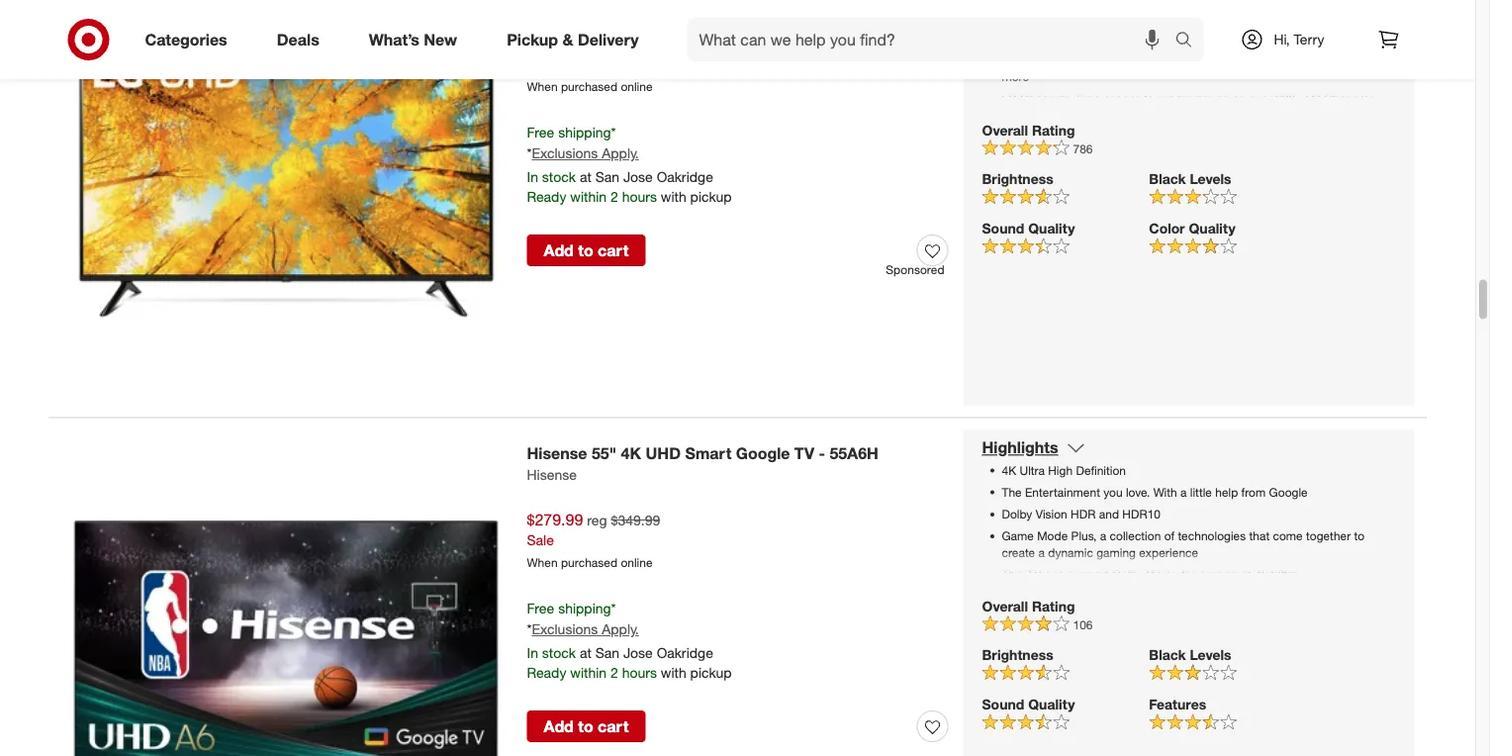 Task type: describe. For each thing, give the bounding box(es) containing it.
when purchased online
[[527, 79, 653, 94]]

purchased inside $279.99 reg $349.99 sale when purchased online
[[561, 555, 618, 570]]

55"
[[592, 443, 617, 463]]

deals link
[[260, 18, 344, 61]]

processor
[[1068, 9, 1122, 23]]

what's new link
[[352, 18, 482, 61]]

add for free shipping
[[544, 240, 574, 260]]

sound
[[1245, 9, 1280, 23]]

this
[[1002, 567, 1024, 582]]

sponsored
[[886, 262, 945, 277]]

disney+,
[[1273, 52, 1319, 67]]

reg for $349.99
[[587, 35, 607, 52]]

0 horizontal spatial a
[[1039, 545, 1045, 560]]

highlights
[[982, 438, 1059, 457]]

delivery
[[578, 30, 639, 49]]

and
[[1099, 507, 1119, 521]]

of
[[1165, 528, 1175, 543]]

new
[[424, 30, 457, 49]]

when inside $279.99 reg $349.99 sale when purchased online
[[527, 555, 558, 570]]

2 exclusions from the top
[[532, 620, 598, 638]]

upscaling
[[1164, 9, 1217, 23]]

app,
[[1246, 52, 1269, 67]]

60hz
[[1271, 567, 1297, 582]]

add to cart for free shipping
[[544, 240, 629, 260]]

hisense 55" 4k uhd smart google tv - 55a6h hisense
[[527, 443, 879, 483]]

entertainment
[[1025, 485, 1101, 499]]

san for first exclusions apply. link from the top of the page
[[596, 168, 620, 185]]

1 exclusions apply. link from the top
[[532, 144, 639, 162]]

hisense 55" 4k uhd smart google tv - 55a6h link
[[527, 442, 949, 465]]

in for first exclusions apply. link from the top of the page
[[527, 168, 538, 185]]

dynamic
[[1048, 545, 1094, 560]]

mode
[[1350, 30, 1385, 45]]

2 for 2nd exclusions apply. link
[[611, 664, 618, 681]]

1 horizontal spatial dolby
[[1113, 567, 1144, 582]]

the
[[1174, 52, 1191, 67]]

4k ultra high definition the entertainment you love. with a little help from google dolby vision hdr and hdr10 game mode plus, a collection of technologies that come together to create a dynamic gaming experience this tv can support dolby vision for gaming at 4k 60hz
[[1002, 463, 1365, 582]]

brightness for free shipping
[[982, 170, 1054, 188]]

quality for free shipping
[[1029, 219, 1075, 237]]

jose for 2nd exclusions apply. link
[[624, 644, 653, 662]]

max
[[1351, 52, 1374, 67]]

$349.99 inside $279.99 reg $349.99 sale when purchased online
[[611, 511, 660, 528]]

2 stock from the top
[[542, 644, 576, 662]]

in for 2nd exclusions apply. link
[[527, 644, 538, 662]]

tv inside a5 gen 5 ai processor 4k: 4k upscaling & ai sound active hdr (hdr10, hlg), dynamic tone mapping, filmmaker mode webos 22: netflix, prime video, the apple tv app, disney+, hbo max & more lg channels: free access to programming on over 300+ lg channels
[[1229, 52, 1243, 67]]

support
[[1068, 567, 1110, 582]]

with for 2nd exclusions apply. link
[[661, 664, 687, 681]]

1 exclusions from the top
[[532, 144, 598, 162]]

4k inside a5 gen 5 ai processor 4k: 4k upscaling & ai sound active hdr (hdr10, hlg), dynamic tone mapping, filmmaker mode webos 22: netflix, prime video, the apple tv app, disney+, hbo max & more lg channels: free access to programming on over 300+ lg channels
[[1146, 9, 1161, 23]]

tone
[[1198, 30, 1223, 45]]

1 ai from the left
[[1054, 9, 1065, 23]]

1 vertical spatial gaming
[[1199, 567, 1239, 582]]

overall rating for $279.99
[[982, 597, 1075, 615]]

2 exclusions apply. link from the top
[[532, 620, 639, 638]]

to inside a5 gen 5 ai processor 4k: 4k upscaling & ai sound active hdr (hdr10, hlg), dynamic tone mapping, filmmaker mode webos 22: netflix, prime video, the apple tv app, disney+, hbo max & more lg channels: free access to programming on over 300+ lg channels
[[1145, 91, 1155, 106]]

prime
[[1104, 52, 1135, 67]]

786
[[1073, 141, 1093, 156]]

tv inside 4k ultra high definition the entertainment you love. with a little help from google dolby vision hdr and hdr10 game mode plus, a collection of technologies that come together to create a dynamic gaming experience this tv can support dolby vision for gaming at 4k 60hz
[[1027, 567, 1042, 582]]

0 horizontal spatial vision
[[1036, 507, 1068, 521]]

jose for first exclusions apply. link from the top of the page
[[624, 168, 653, 185]]

0 vertical spatial gaming
[[1097, 545, 1136, 560]]

300+
[[1276, 91, 1303, 106]]

from
[[1242, 485, 1266, 499]]

programming
[[1159, 91, 1230, 106]]

pickup & delivery link
[[490, 18, 664, 61]]

0 vertical spatial &
[[1220, 9, 1228, 23]]

google inside hisense 55" 4k uhd smart google tv - 55a6h hisense
[[736, 443, 790, 463]]

$279.99
[[527, 510, 583, 529]]

channels:
[[1021, 91, 1074, 106]]

help
[[1216, 485, 1238, 499]]

on
[[1233, 91, 1246, 106]]

come
[[1273, 528, 1303, 543]]

mapping,
[[1226, 30, 1276, 45]]

channels
[[1324, 91, 1374, 106]]

1 lg from the left
[[1002, 91, 1017, 106]]

hdr10
[[1123, 507, 1161, 521]]

sound quality for $279.99
[[982, 696, 1075, 713]]

highlights button
[[982, 438, 1086, 458]]

pickup & delivery
[[507, 30, 639, 49]]

search button
[[1166, 18, 1214, 65]]

hdr inside 4k ultra high definition the entertainment you love. with a little help from google dolby vision hdr and hdr10 game mode plus, a collection of technologies that come together to create a dynamic gaming experience this tv can support dolby vision for gaming at 4k 60hz
[[1071, 507, 1096, 521]]

plus,
[[1072, 528, 1097, 543]]

add to cart button for free shipping
[[527, 234, 646, 266]]

1 purchased from the top
[[561, 79, 618, 94]]

to inside 4k ultra high definition the entertainment you love. with a little help from google dolby vision hdr and hdr10 game mode plus, a collection of technologies that come together to create a dynamic gaming experience this tv can support dolby vision for gaming at 4k 60hz
[[1355, 528, 1365, 543]]

2 horizontal spatial &
[[1377, 52, 1385, 67]]

1 hisense from the top
[[527, 443, 587, 463]]

can
[[1045, 567, 1064, 582]]

what's
[[369, 30, 420, 49]]

cart for $279.99
[[598, 716, 629, 736]]

categories
[[145, 30, 227, 49]]

video,
[[1138, 52, 1171, 67]]

overall for free shipping
[[982, 121, 1028, 139]]

dynamic
[[1148, 30, 1195, 45]]

-
[[819, 443, 825, 463]]

online inside $279.99 reg $349.99 sale when purchased online
[[621, 555, 653, 570]]

rating for $279.99
[[1032, 597, 1075, 615]]

a5 gen 5 ai processor 4k: 4k upscaling & ai sound active hdr (hdr10, hlg), dynamic tone mapping, filmmaker mode webos 22: netflix, prime video, the apple tv app, disney+, hbo max & more lg channels: free access to programming on over 300+ lg channels
[[1002, 9, 1385, 106]]

4k:
[[1125, 9, 1143, 23]]

0 vertical spatial at
[[580, 168, 592, 185]]

55a6h
[[830, 443, 879, 463]]

create
[[1002, 545, 1035, 560]]

2 lg from the left
[[1306, 91, 1321, 106]]

4k inside 4k ultra high definition the entertainment you love. with a little help from google dolby vision hdr and hdr10 game mode plus, a collection of technologies that come together to create a dynamic gaming experience this tv can support dolby vision for gaming at 4k 60hz
[[1002, 463, 1017, 478]]

with for first exclusions apply. link from the top of the page
[[661, 188, 687, 205]]

mode
[[1038, 528, 1068, 543]]

filmmaker
[[1279, 30, 1347, 45]]

webos
[[1002, 52, 1041, 67]]

that
[[1250, 528, 1270, 543]]

pickup
[[507, 30, 558, 49]]

color quality
[[1149, 219, 1236, 237]]

hi, terry
[[1274, 31, 1325, 48]]

1 free shipping * * exclusions apply. in stock at  san jose oakridge ready within 2 hours with pickup from the top
[[527, 124, 732, 205]]

1 horizontal spatial vision
[[1147, 567, 1179, 582]]

What can we help you find? suggestions appear below search field
[[687, 18, 1180, 61]]

more
[[1002, 69, 1029, 84]]

access
[[1104, 91, 1141, 106]]

brightness for $279.99
[[982, 646, 1054, 664]]

2 hisense from the top
[[527, 466, 577, 483]]

experience
[[1140, 545, 1199, 560]]

you
[[1104, 485, 1123, 499]]

at inside 4k ultra high definition the entertainment you love. with a little help from google dolby vision hdr and hdr10 game mode plus, a collection of technologies that come together to create a dynamic gaming experience this tv can support dolby vision for gaming at 4k 60hz
[[1242, 567, 1252, 582]]

together
[[1307, 528, 1351, 543]]

4k inside hisense 55" 4k uhd smart google tv - 55a6h hisense
[[621, 443, 641, 463]]

netflix,
[[1064, 52, 1101, 67]]

google inside 4k ultra high definition the entertainment you love. with a little help from google dolby vision hdr and hdr10 game mode plus, a collection of technologies that come together to create a dynamic gaming experience this tv can support dolby vision for gaming at 4k 60hz
[[1269, 485, 1308, 499]]

free for first exclusions apply. link from the top of the page
[[527, 124, 555, 141]]

sound for $279.99
[[982, 696, 1025, 713]]

1 pickup from the top
[[690, 188, 732, 205]]

what's new
[[369, 30, 457, 49]]



Task type: vqa. For each thing, say whether or not it's contained in the screenshot.
online to the bottom
yes



Task type: locate. For each thing, give the bounding box(es) containing it.
0 vertical spatial sound
[[982, 219, 1025, 237]]

0 vertical spatial add to cart button
[[527, 234, 646, 266]]

1 vertical spatial dolby
[[1113, 567, 1144, 582]]

hisense up hisense link
[[527, 443, 587, 463]]

purchased
[[561, 79, 618, 94], [561, 555, 618, 570]]

0 vertical spatial google
[[736, 443, 790, 463]]

106
[[1073, 617, 1093, 632]]

uhd
[[646, 443, 681, 463]]

1 online from the top
[[621, 79, 653, 94]]

1 san from the top
[[596, 168, 620, 185]]

vision down experience at the bottom
[[1147, 567, 1179, 582]]

when down pickup
[[527, 79, 558, 94]]

a down mode
[[1039, 545, 1045, 560]]

1 sound from the top
[[982, 219, 1025, 237]]

2 overall rating from the top
[[982, 597, 1075, 615]]

overall rating down channels:
[[982, 121, 1075, 139]]

0 horizontal spatial $349.99
[[527, 33, 583, 53]]

gaming right for
[[1199, 567, 1239, 582]]

1 overall rating from the top
[[982, 121, 1075, 139]]

apply. down $279.99 reg $349.99 sale when purchased online
[[602, 620, 639, 638]]

1 overall from the top
[[982, 121, 1028, 139]]

when
[[527, 79, 558, 94], [527, 555, 558, 570]]

0 vertical spatial sound quality
[[982, 219, 1075, 237]]

0 vertical spatial within
[[570, 188, 607, 205]]

apply. for first exclusions apply. link from the top of the page
[[602, 144, 639, 162]]

2 sound quality from the top
[[982, 696, 1075, 713]]

0 vertical spatial online
[[621, 79, 653, 94]]

1 brightness from the top
[[982, 170, 1054, 188]]

2 oakridge from the top
[[657, 644, 713, 662]]

0 vertical spatial vision
[[1036, 507, 1068, 521]]

4k
[[1146, 9, 1161, 23], [621, 443, 641, 463], [1002, 463, 1017, 478]]

hdr up plus,
[[1071, 507, 1096, 521]]

exclusions apply. link
[[532, 144, 639, 162], [532, 620, 639, 638]]

1 hours from the top
[[622, 188, 657, 205]]

black up features
[[1149, 646, 1186, 664]]

add to cart
[[544, 240, 629, 260], [544, 716, 629, 736]]

4k right 55"
[[621, 443, 641, 463]]

0 horizontal spatial google
[[736, 443, 790, 463]]

0 vertical spatial $349.99
[[527, 33, 583, 53]]

quality down 786
[[1029, 219, 1075, 237]]

4k right the "4k:"
[[1146, 9, 1161, 23]]

1 vertical spatial rating
[[1032, 597, 1075, 615]]

rating down channels:
[[1032, 121, 1075, 139]]

overall down this
[[982, 597, 1028, 615]]

black for free shipping
[[1149, 170, 1186, 188]]

add for $279.99
[[544, 716, 574, 736]]

for
[[1182, 567, 1196, 582]]

0 vertical spatial shipping
[[558, 124, 611, 141]]

brightness
[[982, 170, 1054, 188], [982, 646, 1054, 664]]

dolby
[[1002, 507, 1033, 521], [1113, 567, 1144, 582]]

1 horizontal spatial 4k
[[1002, 463, 1017, 478]]

tv left can
[[1027, 567, 1042, 582]]

1 when from the top
[[527, 79, 558, 94]]

1 black from the top
[[1149, 170, 1186, 188]]

reg inside $279.99 reg $349.99 sale when purchased online
[[587, 511, 607, 528]]

1 vertical spatial when
[[527, 555, 558, 570]]

0 vertical spatial exclusions apply. link
[[532, 144, 639, 162]]

gen
[[1018, 9, 1041, 23]]

1 reg from the top
[[587, 35, 607, 52]]

1 vertical spatial brightness
[[982, 646, 1054, 664]]

1 vertical spatial in
[[527, 644, 538, 662]]

game
[[1002, 528, 1034, 543]]

1 horizontal spatial ai
[[1231, 9, 1242, 23]]

1 vertical spatial stock
[[542, 644, 576, 662]]

overall rating
[[982, 121, 1075, 139], [982, 597, 1075, 615]]

1 vertical spatial ready
[[527, 664, 567, 681]]

reg right $279.99
[[587, 511, 607, 528]]

apply.
[[602, 144, 639, 162], [602, 620, 639, 638]]

hdr inside a5 gen 5 ai processor 4k: 4k upscaling & ai sound active hdr (hdr10, hlg), dynamic tone mapping, filmmaker mode webos 22: netflix, prime video, the apple tv app, disney+, hbo max & more lg channels: free access to programming on over 300+ lg channels
[[1038, 30, 1063, 45]]

free
[[1077, 91, 1101, 106], [527, 124, 555, 141], [527, 600, 555, 617]]

2 vertical spatial a
[[1039, 545, 1045, 560]]

1 vertical spatial online
[[621, 555, 653, 570]]

$399.99
[[611, 35, 660, 52]]

cart for free shipping
[[598, 240, 629, 260]]

quality for $279.99
[[1029, 696, 1075, 713]]

1 vertical spatial oakridge
[[657, 644, 713, 662]]

hours for first exclusions apply. link from the top of the page
[[622, 188, 657, 205]]

ultra
[[1020, 463, 1045, 478]]

0 vertical spatial cart
[[598, 240, 629, 260]]

0 vertical spatial rating
[[1032, 121, 1075, 139]]

1 apply. from the top
[[602, 144, 639, 162]]

brightness down this
[[982, 646, 1054, 664]]

hlg),
[[1115, 30, 1145, 45]]

0 vertical spatial black
[[1149, 170, 1186, 188]]

love.
[[1126, 485, 1150, 499]]

0 vertical spatial purchased
[[561, 79, 618, 94]]

levels for free shipping
[[1190, 170, 1232, 188]]

black levels up color quality
[[1149, 170, 1232, 188]]

1 vertical spatial shipping
[[558, 600, 611, 617]]

lg
[[1002, 91, 1017, 106], [1306, 91, 1321, 106]]

rating
[[1032, 121, 1075, 139], [1032, 597, 1075, 615]]

sound quality down 106 on the bottom right
[[982, 696, 1075, 713]]

2 add to cart from the top
[[544, 716, 629, 736]]

2 shipping from the top
[[558, 600, 611, 617]]

0 vertical spatial free
[[1077, 91, 1101, 106]]

1 vertical spatial apply.
[[602, 620, 639, 638]]

2 reg from the top
[[587, 511, 607, 528]]

tv
[[1229, 52, 1243, 67], [795, 443, 815, 463], [1027, 567, 1042, 582]]

0 vertical spatial stock
[[542, 168, 576, 185]]

hdr up 22:
[[1038, 30, 1063, 45]]

overall rating down this
[[982, 597, 1075, 615]]

lg down "more"
[[1002, 91, 1017, 106]]

active
[[1002, 30, 1035, 45]]

2 vertical spatial tv
[[1027, 567, 1042, 582]]

hdr
[[1038, 30, 1063, 45], [1071, 507, 1096, 521]]

color
[[1149, 219, 1185, 237]]

1 within from the top
[[570, 188, 607, 205]]

rating down can
[[1032, 597, 1075, 615]]

add to cart for $279.99
[[544, 716, 629, 736]]

sound quality down 786
[[982, 219, 1075, 237]]

categories link
[[128, 18, 252, 61]]

1 add from the top
[[544, 240, 574, 260]]

1 vertical spatial sound quality
[[982, 696, 1075, 713]]

features
[[1149, 696, 1207, 713]]

2 within from the top
[[570, 664, 607, 681]]

hisense up $279.99
[[527, 466, 577, 483]]

4k
[[1255, 567, 1268, 582]]

exclusions apply. link down $279.99 reg $349.99 sale when purchased online
[[532, 620, 639, 638]]

2 vertical spatial at
[[580, 644, 592, 662]]

1 horizontal spatial hdr
[[1071, 507, 1096, 521]]

& right pickup
[[563, 30, 574, 49]]

2 online from the top
[[621, 555, 653, 570]]

2 brightness from the top
[[982, 646, 1054, 664]]

0 vertical spatial free shipping * * exclusions apply. in stock at  san jose oakridge ready within 2 hours with pickup
[[527, 124, 732, 205]]

2 levels from the top
[[1190, 646, 1232, 664]]

0 vertical spatial pickup
[[690, 188, 732, 205]]

ai
[[1054, 9, 1065, 23], [1231, 9, 1242, 23]]

reg for $279.99
[[587, 511, 607, 528]]

ready for 2nd exclusions apply. link
[[527, 664, 567, 681]]

1 cart from the top
[[598, 240, 629, 260]]

high
[[1048, 463, 1073, 478]]

shipping down 'when purchased online'
[[558, 124, 611, 141]]

2 ai from the left
[[1231, 9, 1242, 23]]

$349.99 reg $399.99
[[527, 33, 660, 53]]

2 2 from the top
[[611, 664, 618, 681]]

free for 2nd exclusions apply. link
[[527, 600, 555, 617]]

deals
[[277, 30, 319, 49]]

free down "sale"
[[527, 600, 555, 617]]

online
[[621, 79, 653, 94], [621, 555, 653, 570]]

0 vertical spatial exclusions
[[532, 144, 598, 162]]

over
[[1250, 91, 1272, 106]]

dolby up game
[[1002, 507, 1033, 521]]

1 levels from the top
[[1190, 170, 1232, 188]]

1 horizontal spatial google
[[1269, 485, 1308, 499]]

1 vertical spatial hisense
[[527, 466, 577, 483]]

quality right color
[[1189, 219, 1236, 237]]

1 vertical spatial add to cart button
[[527, 711, 646, 742]]

2 overall from the top
[[982, 597, 1028, 615]]

reg inside $349.99 reg $399.99
[[587, 35, 607, 52]]

1 black levels from the top
[[1149, 170, 1232, 188]]

gaming down 'collection' in the right bottom of the page
[[1097, 545, 1136, 560]]

1 vertical spatial free shipping * * exclusions apply. in stock at  san jose oakridge ready within 2 hours with pickup
[[527, 600, 732, 681]]

1 vertical spatial $349.99
[[611, 511, 660, 528]]

free inside a5 gen 5 ai processor 4k: 4k upscaling & ai sound active hdr (hdr10, hlg), dynamic tone mapping, filmmaker mode webos 22: netflix, prime video, the apple tv app, disney+, hbo max & more lg channels: free access to programming on over 300+ lg channels
[[1077, 91, 1101, 106]]

black levels for $279.99
[[1149, 646, 1232, 664]]

exclusions
[[532, 144, 598, 162], [532, 620, 598, 638]]

sound for free shipping
[[982, 219, 1025, 237]]

search
[[1166, 32, 1214, 51]]

1 with from the top
[[661, 188, 687, 205]]

1 vertical spatial jose
[[624, 644, 653, 662]]

dolby right support
[[1113, 567, 1144, 582]]

0 horizontal spatial hdr
[[1038, 30, 1063, 45]]

rating for free shipping
[[1032, 121, 1075, 139]]

0 vertical spatial overall
[[982, 121, 1028, 139]]

0 vertical spatial 2
[[611, 188, 618, 205]]

shipping for first exclusions apply. link from the top of the page
[[558, 124, 611, 141]]

1 stock from the top
[[542, 168, 576, 185]]

2 ready from the top
[[527, 664, 567, 681]]

pickup
[[690, 188, 732, 205], [690, 664, 732, 681]]

overall for $279.99
[[982, 597, 1028, 615]]

2 black from the top
[[1149, 646, 1186, 664]]

san for 2nd exclusions apply. link
[[596, 644, 620, 662]]

2 for first exclusions apply. link from the top of the page
[[611, 188, 618, 205]]

vision
[[1036, 507, 1068, 521], [1147, 567, 1179, 582]]

free left the access
[[1077, 91, 1101, 106]]

technologies
[[1178, 528, 1246, 543]]

1 add to cart button from the top
[[527, 234, 646, 266]]

2 add to cart button from the top
[[527, 711, 646, 742]]

0 vertical spatial hdr
[[1038, 30, 1063, 45]]

shipping down $279.99 reg $349.99 sale when purchased online
[[558, 600, 611, 617]]

purchased down $349.99 reg $399.99
[[561, 79, 618, 94]]

1 vertical spatial with
[[661, 664, 687, 681]]

with
[[1154, 485, 1177, 499]]

1 vertical spatial vision
[[1147, 567, 1179, 582]]

1 ready from the top
[[527, 188, 567, 205]]

0 horizontal spatial ai
[[1054, 9, 1065, 23]]

black levels for free shipping
[[1149, 170, 1232, 188]]

hisense
[[527, 443, 587, 463], [527, 466, 577, 483]]

definition
[[1076, 463, 1126, 478]]

1 2 from the top
[[611, 188, 618, 205]]

0 vertical spatial apply.
[[602, 144, 639, 162]]

little
[[1190, 485, 1212, 499]]

0 vertical spatial brightness
[[982, 170, 1054, 188]]

2 apply. from the top
[[602, 620, 639, 638]]

0 vertical spatial black levels
[[1149, 170, 1232, 188]]

2 horizontal spatial a
[[1181, 485, 1187, 499]]

1 vertical spatial black
[[1149, 646, 1186, 664]]

0 vertical spatial jose
[[624, 168, 653, 185]]

1 add to cart from the top
[[544, 240, 629, 260]]

hours for 2nd exclusions apply. link
[[622, 664, 657, 681]]

0 horizontal spatial tv
[[795, 443, 815, 463]]

google right smart
[[736, 443, 790, 463]]

0 vertical spatial ready
[[527, 188, 567, 205]]

2 free shipping * * exclusions apply. in stock at  san jose oakridge ready within 2 hours with pickup from the top
[[527, 600, 732, 681]]

1 vertical spatial sound
[[982, 696, 1025, 713]]

1 horizontal spatial lg
[[1306, 91, 1321, 106]]

free down 'when purchased online'
[[527, 124, 555, 141]]

the
[[1002, 485, 1022, 499]]

sound quality
[[982, 219, 1075, 237], [982, 696, 1075, 713]]

brightness down channels:
[[982, 170, 1054, 188]]

1 vertical spatial san
[[596, 644, 620, 662]]

collection
[[1110, 528, 1161, 543]]

tv inside hisense 55" 4k uhd smart google tv - 55a6h hisense
[[795, 443, 815, 463]]

1 vertical spatial a
[[1100, 528, 1107, 543]]

ready
[[527, 188, 567, 205], [527, 664, 567, 681]]

1 vertical spatial levels
[[1190, 646, 1232, 664]]

1 rating from the top
[[1032, 121, 1075, 139]]

overall down channels:
[[982, 121, 1028, 139]]

sale
[[527, 532, 554, 549]]

quality down 106 on the bottom right
[[1029, 696, 1075, 713]]

lg 55" class 4k uhd smart led tv - 55uq7570puj image
[[68, 0, 505, 398], [68, 0, 505, 398]]

4k up the
[[1002, 463, 1017, 478]]

apple
[[1195, 52, 1225, 67]]

black levels up features
[[1149, 646, 1232, 664]]

& right max
[[1377, 52, 1385, 67]]

0 vertical spatial hours
[[622, 188, 657, 205]]

1 horizontal spatial $349.99
[[611, 511, 660, 528]]

1 jose from the top
[[624, 168, 653, 185]]

1 vertical spatial within
[[570, 664, 607, 681]]

2 black levels from the top
[[1149, 646, 1232, 664]]

1 vertical spatial reg
[[587, 511, 607, 528]]

1 vertical spatial exclusions apply. link
[[532, 620, 639, 638]]

black
[[1149, 170, 1186, 188], [1149, 646, 1186, 664]]

exclusions down 'when purchased online'
[[532, 144, 598, 162]]

1 sound quality from the top
[[982, 219, 1075, 237]]

1 shipping from the top
[[558, 124, 611, 141]]

add to cart button for $279.99
[[527, 711, 646, 742]]

0 vertical spatial tv
[[1229, 52, 1243, 67]]

2 horizontal spatial 4k
[[1146, 9, 1161, 23]]

when down "sale"
[[527, 555, 558, 570]]

1 vertical spatial 2
[[611, 664, 618, 681]]

2 in from the top
[[527, 644, 538, 662]]

0 horizontal spatial 4k
[[621, 443, 641, 463]]

2 san from the top
[[596, 644, 620, 662]]

0 vertical spatial hisense
[[527, 443, 587, 463]]

2 sound from the top
[[982, 696, 1025, 713]]

0 horizontal spatial &
[[563, 30, 574, 49]]

5
[[1044, 9, 1051, 23]]

1 horizontal spatial tv
[[1027, 567, 1042, 582]]

at
[[580, 168, 592, 185], [1242, 567, 1252, 582], [580, 644, 592, 662]]

0 vertical spatial a
[[1181, 485, 1187, 499]]

$279.99 reg $349.99 sale when purchased online
[[527, 510, 660, 570]]

tv left -
[[795, 443, 815, 463]]

levels for $279.99
[[1190, 646, 1232, 664]]

1 vertical spatial pickup
[[690, 664, 732, 681]]

hisense 55" 4k uhd smart google tv - 55a6h image
[[68, 437, 505, 756], [68, 437, 505, 756]]

22:
[[1045, 52, 1061, 67]]

apply. for 2nd exclusions apply. link
[[602, 620, 639, 638]]

hours
[[622, 188, 657, 205], [622, 664, 657, 681]]

1 vertical spatial at
[[1242, 567, 1252, 582]]

exclusions down "sale"
[[532, 620, 598, 638]]

0 vertical spatial san
[[596, 168, 620, 185]]

sound quality for free shipping
[[982, 219, 1075, 237]]

google
[[736, 443, 790, 463], [1269, 485, 1308, 499]]

2 cart from the top
[[598, 716, 629, 736]]

1 vertical spatial overall rating
[[982, 597, 1075, 615]]

2 with from the top
[[661, 664, 687, 681]]

& up tone
[[1220, 9, 1228, 23]]

stock
[[542, 168, 576, 185], [542, 644, 576, 662]]

0 horizontal spatial dolby
[[1002, 507, 1033, 521]]

apply. down 'when purchased online'
[[602, 144, 639, 162]]

2 hours from the top
[[622, 664, 657, 681]]

tv left app,
[[1229, 52, 1243, 67]]

reg left $399.99
[[587, 35, 607, 52]]

1 vertical spatial &
[[563, 30, 574, 49]]

2 add from the top
[[544, 716, 574, 736]]

add to cart button
[[527, 234, 646, 266], [527, 711, 646, 742]]

0 vertical spatial with
[[661, 188, 687, 205]]

1 vertical spatial hours
[[622, 664, 657, 681]]

2 pickup from the top
[[690, 664, 732, 681]]

levels up features
[[1190, 646, 1232, 664]]

black for $279.99
[[1149, 646, 1186, 664]]

within for 2nd exclusions apply. link
[[570, 664, 607, 681]]

vision up mode
[[1036, 507, 1068, 521]]

in
[[527, 168, 538, 185], [527, 644, 538, 662]]

1 in from the top
[[527, 168, 538, 185]]

black up color
[[1149, 170, 1186, 188]]

2 vertical spatial &
[[1377, 52, 1385, 67]]

purchased down $279.99
[[561, 555, 618, 570]]

terry
[[1294, 31, 1325, 48]]

within for first exclusions apply. link from the top of the page
[[570, 188, 607, 205]]

shipping for 2nd exclusions apply. link
[[558, 600, 611, 617]]

google right from
[[1269, 485, 1308, 499]]

overall rating for free shipping
[[982, 121, 1075, 139]]

ready for first exclusions apply. link from the top of the page
[[527, 188, 567, 205]]

a left little
[[1181, 485, 1187, 499]]

2 when from the top
[[527, 555, 558, 570]]

1 horizontal spatial a
[[1100, 528, 1107, 543]]

smart
[[685, 443, 732, 463]]

hisense link
[[527, 465, 577, 484]]

ai left sound
[[1231, 9, 1242, 23]]

&
[[1220, 9, 1228, 23], [563, 30, 574, 49], [1377, 52, 1385, 67]]

a right plus,
[[1100, 528, 1107, 543]]

1 oakridge from the top
[[657, 168, 713, 185]]

2 jose from the top
[[624, 644, 653, 662]]

ai right 5
[[1054, 9, 1065, 23]]

1 vertical spatial overall
[[982, 597, 1028, 615]]

lg right 300+
[[1306, 91, 1321, 106]]

0 vertical spatial overall rating
[[982, 121, 1075, 139]]

*
[[611, 124, 616, 141], [527, 144, 532, 162], [611, 600, 616, 617], [527, 620, 532, 638]]

1 vertical spatial hdr
[[1071, 507, 1096, 521]]

$349.99
[[527, 33, 583, 53], [611, 511, 660, 528]]

exclusions apply. link down 'when purchased online'
[[532, 144, 639, 162]]

2 rating from the top
[[1032, 597, 1075, 615]]

levels up color quality
[[1190, 170, 1232, 188]]

2 purchased from the top
[[561, 555, 618, 570]]

0 vertical spatial when
[[527, 79, 558, 94]]



